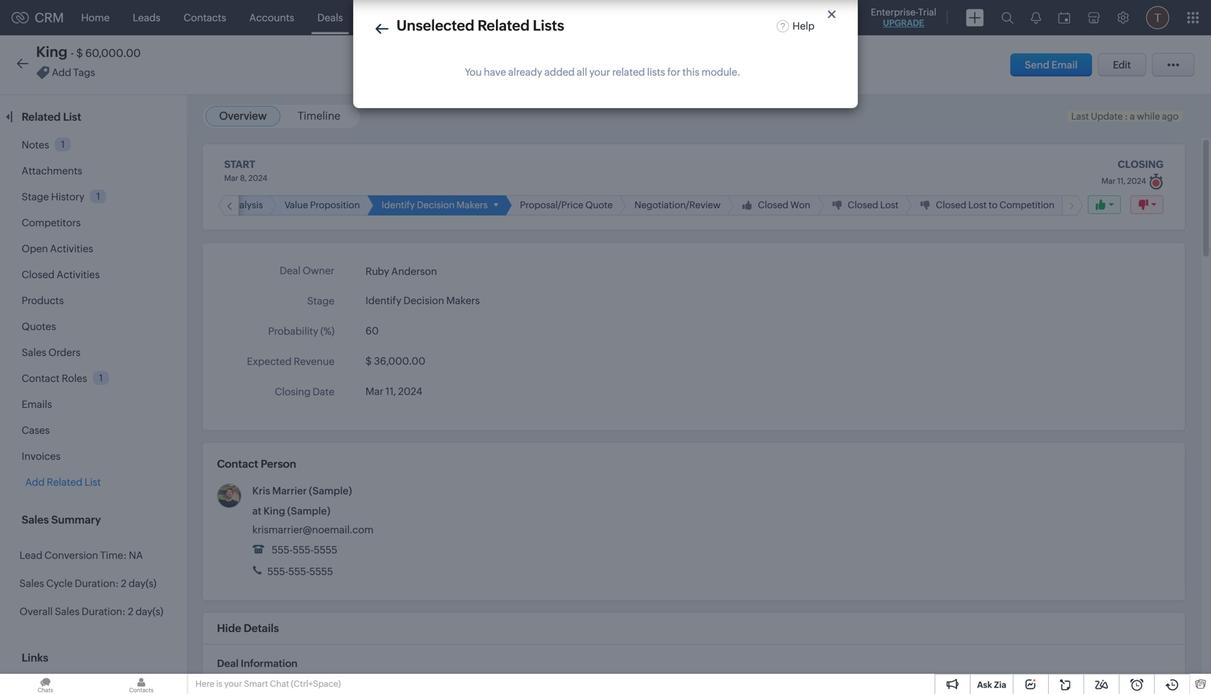 Task type: vqa. For each thing, say whether or not it's contained in the screenshot.


Task type: describe. For each thing, give the bounding box(es) containing it.
36,000.00
[[374, 355, 426, 367]]

owner
[[303, 265, 335, 277]]

60,000.00
[[85, 47, 141, 59]]

stage history
[[22, 191, 85, 203]]

0 vertical spatial 5555
[[314, 544, 338, 556]]

module.
[[702, 66, 741, 78]]

profile image
[[1147, 6, 1170, 29]]

invoices
[[22, 451, 61, 462]]

1 horizontal spatial 2024
[[398, 386, 423, 397]]

closed for closed won
[[758, 200, 789, 211]]

person
[[261, 458, 296, 471]]

0 horizontal spatial your
[[224, 679, 242, 689]]

sales orders link
[[22, 347, 81, 358]]

1 horizontal spatial mar
[[366, 386, 384, 397]]

(%)
[[320, 326, 335, 337]]

1 for contact roles
[[99, 373, 103, 383]]

1 vertical spatial decision
[[404, 295, 444, 306]]

orders
[[48, 347, 81, 358]]

deal owner
[[280, 265, 335, 277]]

mar for start
[[224, 174, 238, 183]]

upgrade
[[883, 18, 924, 28]]

signals element
[[1022, 0, 1050, 35]]

closing date
[[275, 386, 335, 398]]

activities for closed activities
[[57, 269, 100, 281]]

send email button
[[1011, 53, 1092, 76]]

0 vertical spatial identify decision makers
[[382, 200, 488, 211]]

closing
[[1118, 159, 1164, 170]]

sales for sales cycle duration: 2 day(s)
[[19, 578, 44, 589]]

revenue
[[294, 356, 335, 367]]

2024 for start
[[248, 174, 268, 183]]

help link
[[777, 20, 815, 32]]

king - $ 60,000.00
[[36, 44, 141, 60]]

contact person
[[217, 458, 296, 471]]

reports link
[[516, 0, 576, 35]]

na
[[129, 550, 143, 561]]

sales cycle duration: 2 day(s)
[[19, 578, 156, 589]]

closed activities link
[[22, 269, 100, 281]]

already
[[508, 66, 543, 78]]

leads link
[[121, 0, 172, 35]]

sales for sales orders
[[22, 347, 46, 358]]

accounts link
[[238, 0, 306, 35]]

ask
[[977, 680, 992, 690]]

at
[[252, 505, 262, 517]]

analytics
[[587, 12, 630, 23]]

for
[[667, 66, 681, 78]]

1 horizontal spatial list
[[85, 477, 101, 488]]

kris
[[252, 485, 270, 497]]

kris marrier (sample) link
[[252, 485, 352, 497]]

lead conversion time: na
[[19, 550, 143, 561]]

overview link
[[219, 110, 267, 122]]

(ctrl+space)
[[291, 679, 341, 689]]

1 vertical spatial identify
[[366, 295, 402, 306]]

competition
[[1000, 200, 1055, 211]]

create menu element
[[958, 0, 993, 35]]

1 for stage history
[[96, 191, 100, 202]]

overall
[[19, 606, 53, 618]]

edit
[[1113, 59, 1131, 71]]

start mar 8, 2024
[[224, 159, 268, 183]]

1 vertical spatial products link
[[22, 295, 64, 306]]

send email
[[1025, 59, 1078, 71]]

links
[[22, 652, 48, 664]]

notes
[[22, 139, 49, 151]]

contacts
[[184, 12, 226, 23]]

mar for closing
[[1102, 177, 1116, 186]]

$ 36,000.00
[[366, 355, 426, 367]]

closing
[[275, 386, 311, 398]]

home link
[[70, 0, 121, 35]]

calendar image
[[1059, 12, 1071, 23]]

stage for stage
[[307, 295, 335, 307]]

:
[[1125, 111, 1128, 122]]

activities for open activities
[[50, 243, 93, 255]]

analysis
[[227, 200, 263, 211]]

1 for notes
[[61, 139, 65, 150]]

0 vertical spatial products
[[653, 12, 695, 23]]

proposal/price
[[520, 200, 584, 211]]

0 vertical spatial identify
[[382, 200, 415, 211]]

1 vertical spatial 555-555-5555
[[265, 566, 333, 578]]

hide
[[217, 622, 241, 635]]

contact roles link
[[22, 373, 87, 384]]

(sample) for at king (sample)
[[287, 505, 330, 517]]

related for unselected
[[478, 17, 530, 34]]

send
[[1025, 59, 1050, 71]]

you
[[465, 66, 482, 78]]

lost for closed lost to competition
[[969, 200, 987, 211]]

signals image
[[1031, 12, 1041, 24]]

hide details link
[[217, 622, 279, 635]]

2024 for closing
[[1127, 177, 1147, 186]]

1 vertical spatial king
[[264, 505, 285, 517]]

(sample) for kris marrier (sample)
[[309, 485, 352, 497]]

all
[[577, 66, 587, 78]]

closed for closed activities
[[22, 269, 55, 281]]

proposal/price quote
[[520, 200, 613, 211]]

this
[[683, 66, 700, 78]]

stage for stage history
[[22, 191, 49, 203]]

closed for closed lost
[[848, 200, 879, 211]]

meetings link
[[403, 0, 470, 35]]

value proposition
[[285, 200, 360, 211]]

probability (%)
[[268, 326, 335, 337]]

1 vertical spatial 5555
[[309, 566, 333, 578]]

related list
[[22, 111, 84, 123]]

overview
[[219, 110, 267, 122]]

logo image
[[12, 12, 29, 23]]

0 vertical spatial 555-555-5555
[[270, 544, 338, 556]]

notes link
[[22, 139, 49, 151]]

summary
[[51, 514, 101, 526]]

competitors link
[[22, 217, 81, 229]]

history
[[51, 191, 85, 203]]

11, inside closing mar 11, 2024
[[1118, 177, 1126, 186]]

crm link
[[12, 10, 64, 25]]

calls
[[481, 12, 504, 23]]

smart
[[244, 679, 268, 689]]

attachments link
[[22, 165, 82, 177]]

quotes link
[[22, 321, 56, 332]]

0 vertical spatial list
[[63, 111, 81, 123]]

time:
[[100, 550, 127, 561]]

overall sales duration: 2 day(s)
[[19, 606, 163, 618]]

day(s) for overall sales duration: 2 day(s)
[[136, 606, 163, 618]]

open
[[22, 243, 48, 255]]

quotes
[[22, 321, 56, 332]]

day(s) for sales cycle duration: 2 day(s)
[[129, 578, 156, 589]]

information
[[241, 658, 298, 670]]

projects
[[718, 12, 756, 23]]



Task type: locate. For each thing, give the bounding box(es) containing it.
1 vertical spatial day(s)
[[136, 606, 163, 618]]

0 vertical spatial activities
[[50, 243, 93, 255]]

meetings
[[415, 12, 458, 23]]

1 vertical spatial contact
[[217, 458, 258, 471]]

0 vertical spatial (sample)
[[309, 485, 352, 497]]

0 vertical spatial king
[[36, 44, 68, 60]]

your
[[589, 66, 610, 78], [224, 679, 242, 689]]

(sample) up 'krismarrier@noemail.com' link at the left bottom of the page
[[287, 505, 330, 517]]

cases
[[22, 425, 50, 436]]

mar
[[224, 174, 238, 183], [1102, 177, 1116, 186], [366, 386, 384, 397]]

identify decision makers down anderson
[[366, 295, 480, 306]]

won
[[791, 200, 811, 211]]

add down -
[[52, 67, 71, 78]]

duration: for overall sales duration:
[[82, 606, 126, 618]]

list up summary
[[85, 477, 101, 488]]

lists
[[647, 66, 665, 78]]

your right is on the bottom left of page
[[224, 679, 242, 689]]

(sample) up king (sample) link
[[309, 485, 352, 497]]

list down add tags
[[63, 111, 81, 123]]

1 horizontal spatial products link
[[642, 0, 707, 35]]

0 vertical spatial deal
[[280, 265, 301, 277]]

sales left 'cycle'
[[19, 578, 44, 589]]

value
[[285, 200, 308, 211]]

2024 right 8,
[[248, 174, 268, 183]]

you have already added all your related lists for this module.
[[465, 66, 741, 78]]

0 vertical spatial 2
[[121, 578, 127, 589]]

emails link
[[22, 399, 52, 410]]

1 vertical spatial activities
[[57, 269, 100, 281]]

identify down ruby
[[366, 295, 402, 306]]

contact up kris
[[217, 458, 258, 471]]

1 right roles
[[99, 373, 103, 383]]

2 vertical spatial related
[[47, 477, 82, 488]]

deal information
[[217, 658, 298, 670]]

sales down 'cycle'
[[55, 606, 80, 618]]

0 vertical spatial stage
[[22, 191, 49, 203]]

add for add tags
[[52, 67, 71, 78]]

enterprise-trial upgrade
[[871, 7, 937, 28]]

decision down anderson
[[404, 295, 444, 306]]

attachments
[[22, 165, 82, 177]]

proposition
[[310, 200, 360, 211]]

1 vertical spatial makers
[[446, 295, 480, 306]]

products link up the 'for'
[[642, 0, 707, 35]]

0 horizontal spatial 2024
[[248, 174, 268, 183]]

2024 inside closing mar 11, 2024
[[1127, 177, 1147, 186]]

0 vertical spatial contact
[[22, 373, 60, 384]]

1 vertical spatial 2
[[128, 606, 133, 618]]

update
[[1091, 111, 1123, 122]]

timeline
[[298, 110, 341, 122]]

closed lost
[[848, 200, 899, 211]]

0 vertical spatial $
[[76, 47, 83, 59]]

tasks
[[366, 12, 392, 23]]

while
[[1137, 111, 1160, 122]]

ruby anderson
[[366, 266, 437, 277]]

stage down owner
[[307, 295, 335, 307]]

closed down "open"
[[22, 269, 55, 281]]

closed activities
[[22, 269, 100, 281]]

added
[[545, 66, 575, 78]]

2 for overall sales duration:
[[128, 606, 133, 618]]

1 horizontal spatial your
[[589, 66, 610, 78]]

tasks link
[[355, 0, 403, 35]]

0 horizontal spatial lost
[[880, 200, 899, 211]]

sales summary
[[22, 514, 101, 526]]

krismarrier@noemail.com
[[252, 524, 374, 536]]

0 vertical spatial makers
[[457, 200, 488, 211]]

open activities link
[[22, 243, 93, 255]]

deal up is on the bottom left of page
[[217, 658, 239, 670]]

contact for contact person
[[217, 458, 258, 471]]

last update : a while ago
[[1071, 111, 1179, 122]]

activities down open activities
[[57, 269, 100, 281]]

identify
[[382, 200, 415, 211], [366, 295, 402, 306]]

add down 'invoices'
[[25, 477, 45, 488]]

1 vertical spatial (sample)
[[287, 505, 330, 517]]

1 horizontal spatial 2
[[128, 606, 133, 618]]

1 horizontal spatial add
[[52, 67, 71, 78]]

closed left won
[[758, 200, 789, 211]]

identify decision makers up anderson
[[382, 200, 488, 211]]

2024 down "closing"
[[1127, 177, 1147, 186]]

0 horizontal spatial add
[[25, 477, 45, 488]]

mar inside 'start mar 8, 2024'
[[224, 174, 238, 183]]

stage up competitors
[[22, 191, 49, 203]]

negotiation/review
[[635, 200, 721, 211]]

1 right notes link
[[61, 139, 65, 150]]

sales up lead
[[22, 514, 49, 526]]

roles
[[62, 373, 87, 384]]

king (sample) link
[[264, 505, 330, 517]]

0 vertical spatial 11,
[[1118, 177, 1126, 186]]

1 vertical spatial duration:
[[82, 606, 126, 618]]

conversion
[[44, 550, 98, 561]]

0 horizontal spatial deal
[[217, 658, 239, 670]]

related
[[612, 66, 645, 78]]

lists
[[533, 17, 564, 34]]

needs
[[198, 200, 226, 211]]

deal for deal owner
[[280, 265, 301, 277]]

deal left owner
[[280, 265, 301, 277]]

closed lost to competition
[[936, 200, 1055, 211]]

555-555-5555
[[270, 544, 338, 556], [265, 566, 333, 578]]

0 vertical spatial related
[[478, 17, 530, 34]]

0 horizontal spatial products
[[22, 295, 64, 306]]

anderson
[[391, 266, 437, 277]]

1 vertical spatial your
[[224, 679, 242, 689]]

mar down $ 36,000.00
[[366, 386, 384, 397]]

2 down the sales cycle duration: 2 day(s)
[[128, 606, 133, 618]]

$ right -
[[76, 47, 83, 59]]

details
[[244, 622, 279, 635]]

1 vertical spatial 1
[[96, 191, 100, 202]]

1 vertical spatial identify decision makers
[[366, 295, 480, 306]]

0 vertical spatial decision
[[417, 200, 455, 211]]

0 vertical spatial 1
[[61, 139, 65, 150]]

accounts
[[249, 12, 294, 23]]

0 vertical spatial day(s)
[[129, 578, 156, 589]]

add for add related list
[[25, 477, 45, 488]]

kris marrier (sample)
[[252, 485, 352, 497]]

0 horizontal spatial 11,
[[386, 386, 396, 397]]

ago
[[1162, 111, 1179, 122]]

1 vertical spatial 11,
[[386, 386, 396, 397]]

1 vertical spatial list
[[85, 477, 101, 488]]

0 vertical spatial your
[[589, 66, 610, 78]]

duration: down the sales cycle duration: 2 day(s)
[[82, 606, 126, 618]]

1 horizontal spatial products
[[653, 12, 695, 23]]

email
[[1052, 59, 1078, 71]]

1 horizontal spatial stage
[[307, 295, 335, 307]]

decision up anderson
[[417, 200, 455, 211]]

2 horizontal spatial 2024
[[1127, 177, 1147, 186]]

start
[[224, 159, 255, 170]]

1 horizontal spatial $
[[366, 355, 372, 367]]

contact
[[22, 373, 60, 384], [217, 458, 258, 471]]

closed won
[[758, 200, 811, 211]]

mar left 8,
[[224, 174, 238, 183]]

duration: up overall sales duration: 2 day(s)
[[75, 578, 119, 589]]

0 vertical spatial products link
[[642, 0, 707, 35]]

king left -
[[36, 44, 68, 60]]

products link
[[642, 0, 707, 35], [22, 295, 64, 306]]

a
[[1130, 111, 1135, 122]]

needs analysis
[[198, 200, 263, 211]]

cases link
[[22, 425, 50, 436]]

closed for closed lost to competition
[[936, 200, 967, 211]]

analytics link
[[576, 0, 642, 35]]

1 vertical spatial deal
[[217, 658, 239, 670]]

deal for deal information
[[217, 658, 239, 670]]

tags
[[73, 67, 95, 78]]

2024 inside 'start mar 8, 2024'
[[248, 174, 268, 183]]

0 horizontal spatial king
[[36, 44, 68, 60]]

2024 down the 36,000.00
[[398, 386, 423, 397]]

marrier
[[272, 485, 307, 497]]

have
[[484, 66, 506, 78]]

profile element
[[1138, 0, 1178, 35]]

1 horizontal spatial 11,
[[1118, 177, 1126, 186]]

search image
[[1002, 12, 1014, 24]]

products up the 'for'
[[653, 12, 695, 23]]

0 horizontal spatial mar
[[224, 174, 238, 183]]

contacts image
[[96, 674, 187, 694]]

stage
[[22, 191, 49, 203], [307, 295, 335, 307]]

2 vertical spatial 1
[[99, 373, 103, 383]]

cycle
[[46, 578, 73, 589]]

2024
[[248, 174, 268, 183], [1127, 177, 1147, 186], [398, 386, 423, 397]]

lost for closed lost
[[880, 200, 899, 211]]

contact for contact roles
[[22, 373, 60, 384]]

krismarrier@noemail.com link
[[252, 524, 374, 536]]

emails
[[22, 399, 52, 410]]

1 vertical spatial $
[[366, 355, 372, 367]]

mar inside closing mar 11, 2024
[[1102, 177, 1116, 186]]

1 lost from the left
[[880, 200, 899, 211]]

sales for sales summary
[[22, 514, 49, 526]]

11, down "closing"
[[1118, 177, 1126, 186]]

unselected
[[397, 17, 475, 34]]

decision
[[417, 200, 455, 211], [404, 295, 444, 306]]

0 horizontal spatial $
[[76, 47, 83, 59]]

2 for sales cycle duration:
[[121, 578, 127, 589]]

-
[[71, 47, 74, 59]]

your right all
[[589, 66, 610, 78]]

create menu image
[[966, 9, 984, 26]]

1 vertical spatial related
[[22, 111, 61, 123]]

555-555-5555 down krismarrier@noemail.com
[[270, 544, 338, 556]]

mar down update
[[1102, 177, 1116, 186]]

1 horizontal spatial lost
[[969, 200, 987, 211]]

ruby
[[366, 266, 389, 277]]

add tags
[[52, 67, 95, 78]]

identify right the proposition
[[382, 200, 415, 211]]

1 horizontal spatial contact
[[217, 458, 258, 471]]

products link up 'quotes' link at the top left
[[22, 295, 64, 306]]

search element
[[993, 0, 1022, 35]]

sales down 'quotes' link at the top left
[[22, 347, 46, 358]]

2 down time:
[[121, 578, 127, 589]]

1 horizontal spatial deal
[[280, 265, 301, 277]]

0 horizontal spatial stage
[[22, 191, 49, 203]]

king right "at"
[[264, 505, 285, 517]]

0 horizontal spatial list
[[63, 111, 81, 123]]

here is your smart chat (ctrl+space)
[[195, 679, 341, 689]]

chats image
[[0, 674, 91, 694]]

probability
[[268, 326, 318, 337]]

11, down $ 36,000.00
[[386, 386, 396, 397]]

products up 'quotes' link at the top left
[[22, 295, 64, 306]]

edit button
[[1098, 53, 1147, 76]]

closed right won
[[848, 200, 879, 211]]

$ inside 'king - $ 60,000.00'
[[76, 47, 83, 59]]

activities up closed activities
[[50, 243, 93, 255]]

1 vertical spatial products
[[22, 295, 64, 306]]

0 horizontal spatial 2
[[121, 578, 127, 589]]

activities
[[50, 243, 93, 255], [57, 269, 100, 281]]

king
[[36, 44, 68, 60], [264, 505, 285, 517]]

unselected related lists
[[397, 17, 564, 34]]

555-555-5555 down 'krismarrier@noemail.com' link at the left bottom of the page
[[265, 566, 333, 578]]

0 horizontal spatial contact
[[22, 373, 60, 384]]

2 lost from the left
[[969, 200, 987, 211]]

sales
[[22, 347, 46, 358], [22, 514, 49, 526], [19, 578, 44, 589], [55, 606, 80, 618]]

$ down 60
[[366, 355, 372, 367]]

closed left "to" on the top right
[[936, 200, 967, 211]]

0 vertical spatial duration:
[[75, 578, 119, 589]]

contact up emails link
[[22, 373, 60, 384]]

0 vertical spatial add
[[52, 67, 71, 78]]

1 right history
[[96, 191, 100, 202]]

related for add
[[47, 477, 82, 488]]

hide details
[[217, 622, 279, 635]]

closing mar 11, 2024
[[1102, 159, 1164, 186]]

1 vertical spatial add
[[25, 477, 45, 488]]

duration: for sales cycle duration:
[[75, 578, 119, 589]]

0 horizontal spatial products link
[[22, 295, 64, 306]]

invoices link
[[22, 451, 61, 462]]

2 horizontal spatial mar
[[1102, 177, 1116, 186]]

ask zia
[[977, 680, 1007, 690]]

add
[[52, 67, 71, 78], [25, 477, 45, 488]]

open activities
[[22, 243, 93, 255]]

date
[[313, 386, 335, 398]]

1 vertical spatial stage
[[307, 295, 335, 307]]

1 horizontal spatial king
[[264, 505, 285, 517]]



